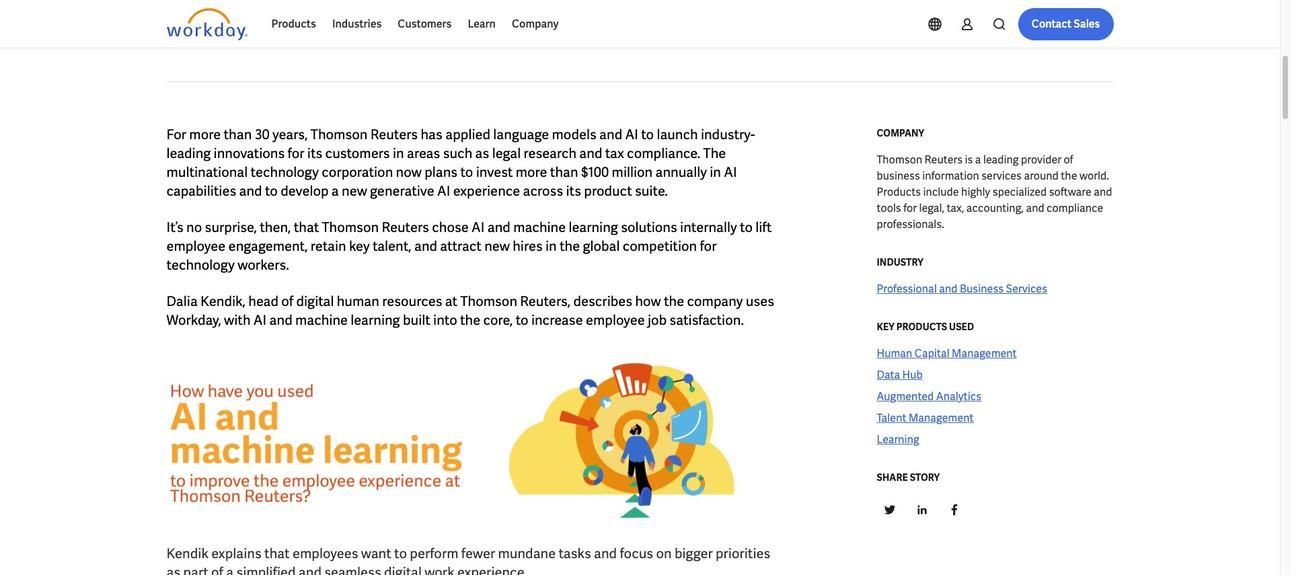 Task type: vqa. For each thing, say whether or not it's contained in the screenshot.
right see
no



Task type: locate. For each thing, give the bounding box(es) containing it.
simplified
[[236, 564, 296, 575]]

1 vertical spatial more
[[516, 163, 547, 181]]

reuters for it's no surprise, then, that thomson reuters chose ai and machine learning solutions internally to lift employee engagement, retain key talent, and attract new hires in the global competition for technology workers.
[[382, 219, 429, 236]]

employees
[[293, 545, 358, 562]]

professional
[[877, 282, 937, 296]]

story
[[910, 472, 940, 484]]

0 horizontal spatial leading
[[167, 145, 211, 162]]

1 horizontal spatial digital
[[384, 564, 422, 575]]

a down the explains
[[226, 564, 234, 575]]

ai inside it's no surprise, then, that thomson reuters chose ai and machine learning solutions internally to lift employee engagement, retain key talent, and attract new hires in the global competition for technology workers.
[[472, 219, 485, 236]]

on
[[656, 545, 672, 562]]

2 vertical spatial reuters
[[382, 219, 429, 236]]

chose
[[432, 219, 469, 236]]

its
[[307, 145, 322, 162], [566, 182, 581, 200]]

0 vertical spatial than
[[224, 126, 252, 143]]

digital left human
[[296, 293, 334, 310]]

world.
[[1080, 169, 1109, 183]]

invest
[[476, 163, 513, 181]]

a down the corporation
[[332, 182, 339, 200]]

plans
[[425, 163, 458, 181]]

leading inside for more than 30 years, thomson reuters has applied language models and ai to launch industry- leading innovations for its customers in areas such as legal research and tax compliance. the multinational technology corporation now plans to invest more than $100 million annually in ai capabilities and to develop a new generative ai experience across its product suite.
[[167, 145, 211, 162]]

2 vertical spatial in
[[546, 237, 557, 255]]

workday,
[[167, 312, 221, 329]]

and down employees
[[299, 564, 322, 575]]

1 horizontal spatial employee
[[586, 312, 645, 329]]

for down internally
[[700, 237, 717, 255]]

0 horizontal spatial of
[[211, 564, 223, 575]]

1 horizontal spatial leading
[[984, 153, 1019, 167]]

that inside kendik explains that employees want to perform fewer mundane tasks and focus on bigger priorities as part of a simplified and seamless digital work experience.
[[264, 545, 290, 562]]

2 vertical spatial of
[[211, 564, 223, 575]]

0 horizontal spatial products
[[271, 17, 316, 31]]

and down the specialized
[[1026, 201, 1045, 215]]

1 vertical spatial its
[[566, 182, 581, 200]]

that up the simplified
[[264, 545, 290, 562]]

resources
[[382, 293, 442, 310]]

for more than 30 years, thomson reuters has applied language models and ai to launch industry- leading innovations for its customers in areas such as legal research and tax compliance. the multinational technology corporation now plans to invest more than $100 million annually in ai capabilities and to develop a new generative ai experience across its product suite.
[[167, 126, 755, 200]]

capabilities
[[167, 182, 236, 200]]

for down years,
[[288, 145, 304, 162]]

0 vertical spatial technology
[[251, 163, 319, 181]]

new down the corporation
[[342, 182, 367, 200]]

0 vertical spatial learning
[[569, 219, 618, 236]]

and left business
[[939, 282, 958, 296]]

to right want
[[394, 545, 407, 562]]

as
[[475, 145, 489, 162], [167, 564, 181, 575]]

0 vertical spatial machine
[[513, 219, 566, 236]]

learning down human
[[351, 312, 400, 329]]

ai inside dalia kendik, head of digital human resources at thomson reuters, describes how the company uses workday, with ai and machine learning built into the core, to increase employee job satisfaction.
[[254, 312, 267, 329]]

ai up attract
[[472, 219, 485, 236]]

0 horizontal spatial its
[[307, 145, 322, 162]]

1 horizontal spatial more
[[516, 163, 547, 181]]

and right tasks
[[594, 545, 617, 562]]

in right the hires
[[546, 237, 557, 255]]

0 vertical spatial of
[[1064, 153, 1074, 167]]

2 vertical spatial a
[[226, 564, 234, 575]]

to inside kendik explains that employees want to perform fewer mundane tasks and focus on bigger priorities as part of a simplified and seamless digital work experience.
[[394, 545, 407, 562]]

1 vertical spatial products
[[877, 185, 921, 199]]

than down research
[[550, 163, 578, 181]]

human capital management link
[[877, 346, 1017, 362]]

human
[[337, 293, 379, 310]]

0 horizontal spatial than
[[224, 126, 252, 143]]

1 vertical spatial employee
[[586, 312, 645, 329]]

talent management
[[877, 411, 974, 425]]

key
[[877, 321, 895, 333]]

industries
[[332, 17, 382, 31]]

1 horizontal spatial machine
[[513, 219, 566, 236]]

ai down "plans"
[[437, 182, 450, 200]]

products down business at the top right of page
[[877, 185, 921, 199]]

and down head
[[269, 312, 292, 329]]

of inside thomson reuters is a leading provider of business information services around the world. products include highly specialized software and tools for legal, tax, accounting, and compliance professionals.
[[1064, 153, 1074, 167]]

1 horizontal spatial products
[[877, 185, 921, 199]]

contact sales link
[[1018, 8, 1114, 40]]

thomson up customers
[[311, 126, 368, 143]]

more right for
[[189, 126, 221, 143]]

industries button
[[324, 8, 390, 40]]

more up across at the top left of page
[[516, 163, 547, 181]]

compliance
[[1047, 201, 1104, 215]]

management down used
[[952, 346, 1017, 361]]

describes
[[574, 293, 633, 310]]

1 vertical spatial new
[[485, 237, 510, 255]]

learn button
[[460, 8, 504, 40]]

and up $100
[[580, 145, 602, 162]]

the up job
[[664, 293, 684, 310]]

legal,
[[919, 201, 945, 215]]

launch
[[657, 126, 698, 143]]

for inside it's no surprise, then, that thomson reuters chose ai and machine learning solutions internally to lift employee engagement, retain key talent, and attract new hires in the global competition for technology workers.
[[700, 237, 717, 255]]

1 vertical spatial of
[[281, 293, 293, 310]]

2 horizontal spatial in
[[710, 163, 721, 181]]

that inside it's no surprise, then, that thomson reuters chose ai and machine learning solutions internally to lift employee engagement, retain key talent, and attract new hires in the global competition for technology workers.
[[294, 219, 319, 236]]

0 horizontal spatial employee
[[167, 237, 226, 255]]

thomson up business at the top right of page
[[877, 153, 923, 167]]

0 horizontal spatial learning
[[351, 312, 400, 329]]

1 vertical spatial technology
[[167, 256, 235, 274]]

human
[[877, 346, 913, 361]]

0 horizontal spatial for
[[288, 145, 304, 162]]

0 vertical spatial in
[[393, 145, 404, 162]]

1 horizontal spatial for
[[700, 237, 717, 255]]

as inside kendik explains that employees want to perform fewer mundane tasks and focus on bigger priorities as part of a simplified and seamless digital work experience.
[[167, 564, 181, 575]]

reuters inside for more than 30 years, thomson reuters has applied language models and ai to launch industry- leading innovations for its customers in areas such as legal research and tax compliance. the multinational technology corporation now plans to invest more than $100 million annually in ai capabilities and to develop a new generative ai experience across its product suite.
[[371, 126, 418, 143]]

attract
[[440, 237, 482, 255]]

augmented
[[877, 390, 934, 404]]

0 vertical spatial digital
[[296, 293, 334, 310]]

2 horizontal spatial a
[[975, 153, 981, 167]]

to left the lift
[[740, 219, 753, 236]]

satisfaction.
[[670, 312, 744, 329]]

1 horizontal spatial a
[[332, 182, 339, 200]]

a inside thomson reuters is a leading provider of business information services around the world. products include highly specialized software and tools for legal, tax, accounting, and compliance professionals.
[[975, 153, 981, 167]]

1 horizontal spatial that
[[294, 219, 319, 236]]

0 horizontal spatial as
[[167, 564, 181, 575]]

specialized
[[993, 185, 1047, 199]]

1 horizontal spatial its
[[566, 182, 581, 200]]

company button
[[504, 8, 567, 40]]

technology up develop
[[251, 163, 319, 181]]

digital down want
[[384, 564, 422, 575]]

million
[[612, 163, 653, 181]]

new left the hires
[[485, 237, 510, 255]]

the
[[1061, 169, 1077, 183], [560, 237, 580, 255], [664, 293, 684, 310], [460, 312, 481, 329]]

new inside it's no surprise, then, that thomson reuters chose ai and machine learning solutions internally to lift employee engagement, retain key talent, and attract new hires in the global competition for technology workers.
[[485, 237, 510, 255]]

as inside for more than 30 years, thomson reuters has applied language models and ai to launch industry- leading innovations for its customers in areas such as legal research and tax compliance. the multinational technology corporation now plans to invest more than $100 million annually in ai capabilities and to develop a new generative ai experience across its product suite.
[[475, 145, 489, 162]]

go to the homepage image
[[167, 8, 247, 40]]

and up tax
[[600, 126, 622, 143]]

reuters up areas
[[371, 126, 418, 143]]

now
[[396, 163, 422, 181]]

ai down head
[[254, 312, 267, 329]]

a right is
[[975, 153, 981, 167]]

to down such
[[460, 163, 473, 181]]

1 vertical spatial a
[[332, 182, 339, 200]]

machine up the hires
[[513, 219, 566, 236]]

fewer
[[461, 545, 495, 562]]

experience
[[453, 182, 520, 200]]

0 vertical spatial more
[[189, 126, 221, 143]]

suite.
[[635, 182, 668, 200]]

0 horizontal spatial technology
[[167, 256, 235, 274]]

1 horizontal spatial as
[[475, 145, 489, 162]]

1 vertical spatial as
[[167, 564, 181, 575]]

thomson up key
[[322, 219, 379, 236]]

applied
[[446, 126, 490, 143]]

reuters up information
[[925, 153, 963, 167]]

thomson up core,
[[460, 293, 517, 310]]

1 horizontal spatial new
[[485, 237, 510, 255]]

2 horizontal spatial of
[[1064, 153, 1074, 167]]

to left develop
[[265, 182, 278, 200]]

1 horizontal spatial in
[[546, 237, 557, 255]]

1 vertical spatial that
[[264, 545, 290, 562]]

kendik
[[167, 545, 209, 562]]

0 vertical spatial management
[[952, 346, 1017, 361]]

management down augmented analytics link
[[909, 411, 974, 425]]

reuters up the talent,
[[382, 219, 429, 236]]

for up professionals.
[[904, 201, 917, 215]]

2 horizontal spatial for
[[904, 201, 917, 215]]

0 horizontal spatial a
[[226, 564, 234, 575]]

thomson inside dalia kendik, head of digital human resources at thomson reuters, describes how the company uses workday, with ai and machine learning built into the core, to increase employee job satisfaction.
[[460, 293, 517, 310]]

0 vertical spatial new
[[342, 182, 367, 200]]

of right head
[[281, 293, 293, 310]]

reuters
[[371, 126, 418, 143], [925, 153, 963, 167], [382, 219, 429, 236]]

with
[[224, 312, 251, 329]]

in up the now
[[393, 145, 404, 162]]

industry-
[[701, 126, 755, 143]]

in
[[393, 145, 404, 162], [710, 163, 721, 181], [546, 237, 557, 255]]

0 vertical spatial for
[[288, 145, 304, 162]]

new
[[342, 182, 367, 200], [485, 237, 510, 255]]

0 horizontal spatial new
[[342, 182, 367, 200]]

to up compliance.
[[641, 126, 654, 143]]

head
[[248, 293, 279, 310]]

1 vertical spatial than
[[550, 163, 578, 181]]

to inside it's no surprise, then, that thomson reuters chose ai and machine learning solutions internally to lift employee engagement, retain key talent, and attract new hires in the global competition for technology workers.
[[740, 219, 753, 236]]

multinational
[[167, 163, 248, 181]]

that up the retain
[[294, 219, 319, 236]]

in down the
[[710, 163, 721, 181]]

its down years,
[[307, 145, 322, 162]]

thomson inside thomson reuters is a leading provider of business information services around the world. products include highly specialized software and tools for legal, tax, accounting, and compliance professionals.
[[877, 153, 923, 167]]

0 vertical spatial products
[[271, 17, 316, 31]]

that
[[294, 219, 319, 236], [264, 545, 290, 562]]

employee inside it's no surprise, then, that thomson reuters chose ai and machine learning solutions internally to lift employee engagement, retain key talent, and attract new hires in the global competition for technology workers.
[[167, 237, 226, 255]]

0 vertical spatial a
[[975, 153, 981, 167]]

reuters inside it's no surprise, then, that thomson reuters chose ai and machine learning solutions internally to lift employee engagement, retain key talent, and attract new hires in the global competition for technology workers.
[[382, 219, 429, 236]]

professionals.
[[877, 217, 944, 231]]

1 vertical spatial digital
[[384, 564, 422, 575]]

the up software
[[1061, 169, 1077, 183]]

hub
[[903, 368, 923, 382]]

learning link
[[877, 432, 920, 448]]

priorities
[[716, 545, 771, 562]]

professional and business services link
[[877, 281, 1048, 297]]

company
[[687, 293, 743, 310]]

1 horizontal spatial learning
[[569, 219, 618, 236]]

to right core,
[[516, 312, 529, 329]]

1 vertical spatial learning
[[351, 312, 400, 329]]

areas
[[407, 145, 440, 162]]

0 horizontal spatial digital
[[296, 293, 334, 310]]

than up the innovations
[[224, 126, 252, 143]]

0 vertical spatial that
[[294, 219, 319, 236]]

human capital management
[[877, 346, 1017, 361]]

explains
[[211, 545, 262, 562]]

technology down "no"
[[167, 256, 235, 274]]

machine down human
[[295, 312, 348, 329]]

as up invest
[[475, 145, 489, 162]]

1 vertical spatial machine
[[295, 312, 348, 329]]

learning up global
[[569, 219, 618, 236]]

digital
[[296, 293, 334, 310], [384, 564, 422, 575]]

leading up services
[[984, 153, 1019, 167]]

and down the innovations
[[239, 182, 262, 200]]

a inside for more than 30 years, thomson reuters has applied language models and ai to launch industry- leading innovations for its customers in areas such as legal research and tax compliance. the multinational technology corporation now plans to invest more than $100 million annually in ai capabilities and to develop a new generative ai experience across its product suite.
[[332, 182, 339, 200]]

annually
[[656, 163, 707, 181]]

innovations
[[214, 145, 285, 162]]

1 vertical spatial reuters
[[925, 153, 963, 167]]

1 horizontal spatial technology
[[251, 163, 319, 181]]

perform
[[410, 545, 459, 562]]

competition
[[623, 237, 697, 255]]

services
[[1006, 282, 1048, 296]]

of inside dalia kendik, head of digital human resources at thomson reuters, describes how the company uses workday, with ai and machine learning built into the core, to increase employee job satisfaction.
[[281, 293, 293, 310]]

thomson reuters is a leading provider of business information services around the world. products include highly specialized software and tools for legal, tax, accounting, and compliance professionals.
[[877, 153, 1112, 231]]

the left global
[[560, 237, 580, 255]]

0 horizontal spatial that
[[264, 545, 290, 562]]

0 horizontal spatial in
[[393, 145, 404, 162]]

1 horizontal spatial of
[[281, 293, 293, 310]]

0 vertical spatial reuters
[[371, 126, 418, 143]]

its down $100
[[566, 182, 581, 200]]

provider
[[1021, 153, 1062, 167]]

employee down describes
[[586, 312, 645, 329]]

a inside kendik explains that employees want to perform fewer mundane tasks and focus on bigger priorities as part of a simplified and seamless digital work experience.
[[226, 564, 234, 575]]

machine inside dalia kendik, head of digital human resources at thomson reuters, describes how the company uses workday, with ai and machine learning built into the core, to increase employee job satisfaction.
[[295, 312, 348, 329]]

1 vertical spatial for
[[904, 201, 917, 215]]

machine inside it's no surprise, then, that thomson reuters chose ai and machine learning solutions internally to lift employee engagement, retain key talent, and attract new hires in the global competition for technology workers.
[[513, 219, 566, 236]]

as down kendik
[[167, 564, 181, 575]]

0 vertical spatial employee
[[167, 237, 226, 255]]

leading down for
[[167, 145, 211, 162]]

2 vertical spatial for
[[700, 237, 717, 255]]

and down experience
[[488, 219, 511, 236]]

products left industries
[[271, 17, 316, 31]]

of right provider
[[1064, 153, 1074, 167]]

want
[[361, 545, 391, 562]]

learning
[[569, 219, 618, 236], [351, 312, 400, 329]]

0 horizontal spatial machine
[[295, 312, 348, 329]]

it's
[[167, 219, 184, 236]]

thomson
[[311, 126, 368, 143], [877, 153, 923, 167], [322, 219, 379, 236], [460, 293, 517, 310]]

job
[[648, 312, 667, 329]]

customers
[[325, 145, 390, 162]]

1 vertical spatial management
[[909, 411, 974, 425]]

0 vertical spatial as
[[475, 145, 489, 162]]

of right part
[[211, 564, 223, 575]]

employee down "no"
[[167, 237, 226, 255]]



Task type: describe. For each thing, give the bounding box(es) containing it.
for inside thomson reuters is a leading provider of business information services around the world. products include highly specialized software and tools for legal, tax, accounting, and compliance professionals.
[[904, 201, 917, 215]]

new inside for more than 30 years, thomson reuters has applied language models and ai to launch industry- leading innovations for its customers in areas such as legal research and tax compliance. the multinational technology corporation now plans to invest more than $100 million annually in ai capabilities and to develop a new generative ai experience across its product suite.
[[342, 182, 367, 200]]

generative
[[370, 182, 434, 200]]

dalia kendik, head of digital human resources at thomson reuters, describes how the company uses workday, with ai and machine learning built into the core, to increase employee job satisfaction.
[[167, 293, 774, 329]]

key products used
[[877, 321, 974, 333]]

highly
[[961, 185, 991, 199]]

0 horizontal spatial more
[[189, 126, 221, 143]]

solutions
[[621, 219, 677, 236]]

corporation
[[322, 163, 393, 181]]

thomson inside it's no surprise, then, that thomson reuters chose ai and machine learning solutions internally to lift employee engagement, retain key talent, and attract new hires in the global competition for technology workers.
[[322, 219, 379, 236]]

language
[[493, 126, 549, 143]]

contact
[[1032, 17, 1072, 31]]

legal
[[492, 145, 521, 162]]

focus
[[620, 545, 653, 562]]

digital inside kendik explains that employees want to perform fewer mundane tasks and focus on bigger priorities as part of a simplified and seamless digital work experience.
[[384, 564, 422, 575]]

kendik,
[[201, 293, 246, 310]]

management inside 'link'
[[909, 411, 974, 425]]

company
[[877, 127, 925, 139]]

talent
[[877, 411, 907, 425]]

'' image
[[167, 347, 787, 523]]

experience.
[[458, 564, 527, 575]]

analytics
[[936, 390, 982, 404]]

in inside it's no surprise, then, that thomson reuters chose ai and machine learning solutions internally to lift employee engagement, retain key talent, and attract new hires in the global competition for technology workers.
[[546, 237, 557, 255]]

of inside kendik explains that employees want to perform fewer mundane tasks and focus on bigger priorities as part of a simplified and seamless digital work experience.
[[211, 564, 223, 575]]

models
[[552, 126, 597, 143]]

develop
[[281, 182, 329, 200]]

surprise,
[[205, 219, 257, 236]]

hires
[[513, 237, 543, 255]]

customers
[[398, 17, 452, 31]]

augmented analytics
[[877, 390, 982, 404]]

to inside dalia kendik, head of digital human resources at thomson reuters, describes how the company uses workday, with ai and machine learning built into the core, to increase employee job satisfaction.
[[516, 312, 529, 329]]

product
[[584, 182, 632, 200]]

products inside thomson reuters is a leading provider of business information services around the world. products include highly specialized software and tools for legal, tax, accounting, and compliance professionals.
[[877, 185, 921, 199]]

tools
[[877, 201, 901, 215]]

1 horizontal spatial than
[[550, 163, 578, 181]]

talent,
[[373, 237, 412, 255]]

engagement,
[[228, 237, 308, 255]]

has
[[421, 126, 443, 143]]

contact sales
[[1032, 17, 1100, 31]]

learning inside it's no surprise, then, that thomson reuters chose ai and machine learning solutions internally to lift employee engagement, retain key talent, and attract new hires in the global competition for technology workers.
[[569, 219, 618, 236]]

technology inside it's no surprise, then, that thomson reuters chose ai and machine learning solutions internally to lift employee engagement, retain key talent, and attract new hires in the global competition for technology workers.
[[167, 256, 235, 274]]

company
[[512, 17, 559, 31]]

include
[[923, 185, 959, 199]]

and inside dalia kendik, head of digital human resources at thomson reuters, describes how the company uses workday, with ai and machine learning built into the core, to increase employee job satisfaction.
[[269, 312, 292, 329]]

and down chose
[[414, 237, 437, 255]]

at
[[445, 293, 458, 310]]

it's no surprise, then, that thomson reuters chose ai and machine learning solutions internally to lift employee engagement, retain key talent, and attract new hires in the global competition for technology workers.
[[167, 219, 772, 274]]

learning inside dalia kendik, head of digital human resources at thomson reuters, describes how the company uses workday, with ai and machine learning built into the core, to increase employee job satisfaction.
[[351, 312, 400, 329]]

across
[[523, 182, 563, 200]]

thomson inside for more than 30 years, thomson reuters has applied language models and ai to launch industry- leading innovations for its customers in areas such as legal research and tax compliance. the multinational technology corporation now plans to invest more than $100 million annually in ai capabilities and to develop a new generative ai experience across its product suite.
[[311, 126, 368, 143]]

the inside it's no surprise, then, that thomson reuters chose ai and machine learning solutions internally to lift employee engagement, retain key talent, and attract new hires in the global competition for technology workers.
[[560, 237, 580, 255]]

products button
[[263, 8, 324, 40]]

the right into
[[460, 312, 481, 329]]

industry
[[877, 256, 924, 268]]

tasks
[[559, 545, 591, 562]]

dalia
[[167, 293, 198, 310]]

used
[[949, 321, 974, 333]]

retain
[[311, 237, 346, 255]]

bigger
[[675, 545, 713, 562]]

business
[[877, 169, 920, 183]]

part
[[183, 564, 208, 575]]

reuters,
[[520, 293, 571, 310]]

no
[[186, 219, 202, 236]]

data hub link
[[877, 367, 923, 383]]

mundane
[[498, 545, 556, 562]]

leading inside thomson reuters is a leading provider of business information services around the world. products include highly specialized software and tools for legal, tax, accounting, and compliance professionals.
[[984, 153, 1019, 167]]

internally
[[680, 219, 737, 236]]

technology inside for more than 30 years, thomson reuters has applied language models and ai to launch industry- leading innovations for its customers in areas such as legal research and tax compliance. the multinational technology corporation now plans to invest more than $100 million annually in ai capabilities and to develop a new generative ai experience across its product suite.
[[251, 163, 319, 181]]

data
[[877, 368, 900, 382]]

1 vertical spatial in
[[710, 163, 721, 181]]

seamless
[[324, 564, 381, 575]]

30
[[255, 126, 270, 143]]

employee inside dalia kendik, head of digital human resources at thomson reuters, describes how the company uses workday, with ai and machine learning built into the core, to increase employee job satisfaction.
[[586, 312, 645, 329]]

key
[[349, 237, 370, 255]]

learning
[[877, 433, 920, 447]]

the
[[703, 145, 726, 162]]

increase
[[531, 312, 583, 329]]

products
[[897, 321, 947, 333]]

core,
[[483, 312, 513, 329]]

digital inside dalia kendik, head of digital human resources at thomson reuters, describes how the company uses workday, with ai and machine learning built into the core, to increase employee job satisfaction.
[[296, 293, 334, 310]]

learn
[[468, 17, 496, 31]]

share story
[[877, 472, 940, 484]]

reuters inside thomson reuters is a leading provider of business information services around the world. products include highly specialized software and tools for legal, tax, accounting, and compliance professionals.
[[925, 153, 963, 167]]

ai up compliance.
[[625, 126, 638, 143]]

tax,
[[947, 201, 964, 215]]

ai down the
[[724, 163, 737, 181]]

years,
[[273, 126, 308, 143]]

0 vertical spatial its
[[307, 145, 322, 162]]

the inside thomson reuters is a leading provider of business information services around the world. products include highly specialized software and tools for legal, tax, accounting, and compliance professionals.
[[1061, 169, 1077, 183]]

products inside dropdown button
[[271, 17, 316, 31]]

reuters for for more than 30 years, thomson reuters has applied language models and ai to launch industry- leading innovations for its customers in areas such as legal research and tax compliance. the multinational technology corporation now plans to invest more than $100 million annually in ai capabilities and to develop a new generative ai experience across its product suite.
[[371, 126, 418, 143]]

and down world.
[[1094, 185, 1112, 199]]

work
[[425, 564, 455, 575]]

compliance.
[[627, 145, 701, 162]]

customers button
[[390, 8, 460, 40]]

share
[[877, 472, 908, 484]]

services
[[982, 169, 1022, 183]]

research
[[524, 145, 577, 162]]

for
[[167, 126, 186, 143]]

then,
[[260, 219, 291, 236]]

for inside for more than 30 years, thomson reuters has applied language models and ai to launch industry- leading innovations for its customers in areas such as legal research and tax compliance. the multinational technology corporation now plans to invest more than $100 million annually in ai capabilities and to develop a new generative ai experience across its product suite.
[[288, 145, 304, 162]]



